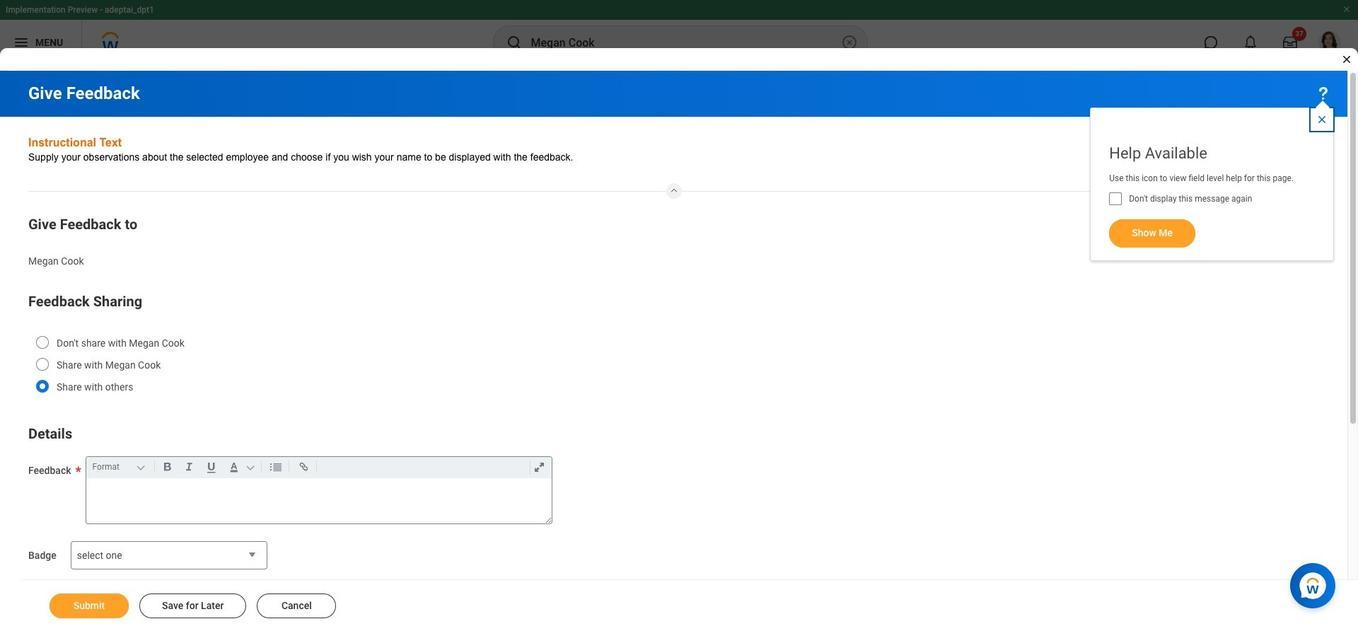 Task type: describe. For each thing, give the bounding box(es) containing it.
italic image
[[179, 459, 199, 476]]

megan cook element
[[28, 252, 84, 266]]

underline image
[[201, 459, 221, 476]]

link image
[[294, 459, 313, 476]]

x circle image
[[841, 34, 858, 51]]

notifications large image
[[1244, 35, 1258, 50]]

bold image
[[158, 459, 177, 476]]

inbox large image
[[1284, 35, 1298, 50]]

profile logan mcneil element
[[1311, 27, 1350, 58]]

Don't display this message again checkbox
[[1110, 193, 1123, 205]]

close give feedback image
[[1342, 54, 1353, 65]]

chevron up image
[[666, 183, 683, 194]]



Task type: locate. For each thing, give the bounding box(es) containing it.
start guided tours image
[[1316, 85, 1333, 102]]

workday assistant region
[[1291, 558, 1342, 609]]

dialog
[[0, 0, 1359, 631], [1091, 93, 1335, 261]]

Feedback text field
[[86, 479, 552, 524]]

close environment banner image
[[1343, 5, 1352, 13]]

banner
[[0, 0, 1359, 65]]

don't display this message again image
[[1110, 193, 1123, 205]]

maximize image
[[530, 459, 549, 476]]

close help available image
[[1317, 114, 1328, 125]]

search image
[[506, 34, 523, 51]]

bulleted list image
[[266, 459, 286, 476]]

group
[[28, 213, 1320, 273], [28, 290, 1320, 406], [28, 423, 1320, 525], [90, 457, 555, 479]]

action bar region
[[21, 580, 1359, 631]]

main content
[[0, 71, 1359, 631]]



Task type: vqa. For each thing, say whether or not it's contained in the screenshot.
Italic image
yes



